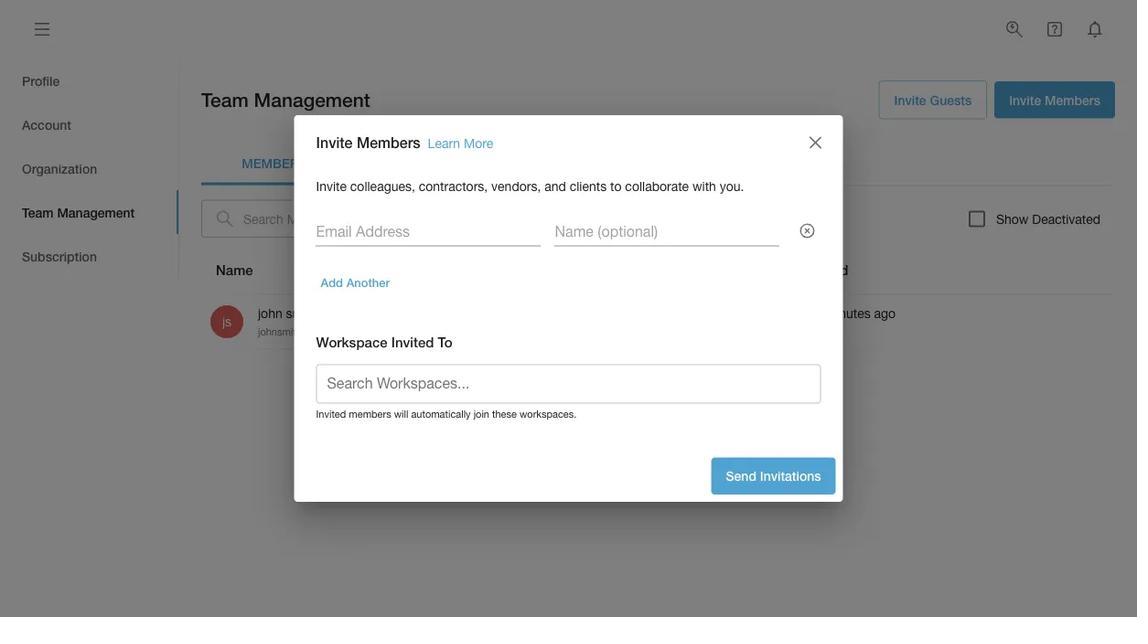 Task type: describe. For each thing, give the bounding box(es) containing it.
john
[[258, 306, 283, 321]]

members for invite members
[[1045, 92, 1101, 108]]

1 vertical spatial invited
[[316, 408, 346, 420]]

and
[[545, 179, 566, 194]]

search
[[327, 375, 373, 392]]

john smith johnsmith43233@gmail.com
[[258, 306, 385, 338]]

0 vertical spatial team management
[[201, 88, 370, 111]]

send invitations
[[726, 469, 821, 484]]

profile link
[[0, 59, 178, 102]]

members
[[242, 156, 307, 171]]

learn
[[428, 135, 460, 151]]

team inside tab list
[[22, 205, 54, 220]]

0 vertical spatial team
[[201, 88, 249, 111]]

contractors,
[[419, 179, 488, 194]]

Name (optional) text field
[[555, 217, 779, 246]]

profile
[[22, 73, 60, 88]]

joined
[[806, 262, 849, 278]]

account
[[22, 117, 71, 132]]

members button
[[201, 141, 348, 185]]

invite for invite members learn more
[[316, 134, 353, 151]]

workspace invited to
[[316, 335, 453, 351]]

subscription
[[22, 249, 97, 264]]

send
[[726, 469, 757, 484]]

organization link
[[0, 146, 178, 190]]

these
[[492, 408, 517, 420]]

invite members button
[[995, 81, 1116, 119]]

subscription link
[[0, 234, 178, 278]]

Search Members... search field
[[243, 200, 567, 238]]

send invitations button
[[712, 458, 836, 495]]

name
[[216, 262, 253, 278]]

search workspaces...
[[327, 375, 470, 392]]

invite guests button
[[879, 81, 988, 119]]

to
[[438, 335, 453, 351]]

invitations
[[760, 469, 821, 484]]

invite guests
[[895, 92, 972, 108]]

deactivated
[[1033, 212, 1101, 227]]

collaborate
[[625, 179, 689, 194]]

js
[[222, 314, 232, 330]]

workspaces.
[[520, 408, 577, 420]]

colleagues,
[[350, 179, 415, 194]]

you.
[[720, 179, 744, 194]]

automatically
[[411, 408, 471, 420]]

Email Address text field
[[316, 217, 540, 246]]



Task type: vqa. For each thing, say whether or not it's contained in the screenshot.
join
yes



Task type: locate. For each thing, give the bounding box(es) containing it.
members for invite members learn more
[[357, 134, 421, 151]]

team up members
[[201, 88, 249, 111]]

show
[[997, 212, 1029, 227]]

management
[[254, 88, 370, 111], [57, 205, 135, 220]]

1 vertical spatial management
[[57, 205, 135, 220]]

invited left to
[[391, 335, 434, 351]]

management up the subscription link at top
[[57, 205, 135, 220]]

members inside button
[[1045, 92, 1101, 108]]

join
[[474, 408, 490, 420]]

1 vertical spatial members
[[357, 134, 421, 151]]

management up members button
[[254, 88, 370, 111]]

0 horizontal spatial team management
[[22, 205, 135, 220]]

add another button
[[316, 268, 395, 297]]

organization
[[22, 161, 97, 176]]

invite up colleagues,
[[316, 134, 353, 151]]

invite right guests
[[1010, 92, 1042, 108]]

invite members dialog
[[294, 115, 843, 503]]

tab list containing profile
[[0, 59, 178, 278]]

0 vertical spatial management
[[254, 88, 370, 111]]

invite left colleagues,
[[316, 179, 347, 194]]

another
[[347, 275, 390, 290]]

invited members will automatically join these workspaces.
[[316, 408, 577, 420]]

will
[[394, 408, 408, 420]]

add
[[321, 275, 343, 290]]

with
[[693, 179, 716, 194]]

0 vertical spatial members
[[1045, 92, 1101, 108]]

team management up members button
[[201, 88, 370, 111]]

members tab list
[[201, 141, 1116, 185]]

to
[[610, 179, 622, 194]]

team management up the subscription link at top
[[22, 205, 135, 220]]

team up subscription
[[22, 205, 54, 220]]

invite inside "button"
[[895, 92, 927, 108]]

1 horizontal spatial management
[[254, 88, 370, 111]]

invite colleagues, contractors, vendors, and clients to collaborate with you.
[[316, 179, 744, 194]]

workspaces...
[[377, 375, 470, 392]]

add another
[[321, 275, 390, 290]]

guests
[[930, 92, 972, 108]]

members inside dialog
[[357, 134, 421, 151]]

invited
[[391, 335, 434, 351], [316, 408, 346, 420]]

15 minutes ago
[[808, 306, 896, 321]]

0 horizontal spatial members
[[357, 134, 421, 151]]

0 horizontal spatial team
[[22, 205, 54, 220]]

clients
[[570, 179, 607, 194]]

more
[[464, 135, 493, 151]]

members
[[1045, 92, 1101, 108], [357, 134, 421, 151]]

account link
[[0, 102, 178, 146]]

15
[[808, 306, 822, 321]]

invite members learn more
[[316, 134, 493, 151]]

learn more link
[[428, 135, 493, 151]]

ago
[[874, 306, 896, 321]]

management inside team management link
[[57, 205, 135, 220]]

invited down the search
[[316, 408, 346, 420]]

1 vertical spatial team management
[[22, 205, 135, 220]]

team management link
[[0, 190, 178, 234]]

1 horizontal spatial team
[[201, 88, 249, 111]]

1 horizontal spatial team management
[[201, 88, 370, 111]]

invite
[[895, 92, 927, 108], [1010, 92, 1042, 108], [316, 134, 353, 151], [316, 179, 347, 194]]

show deactivated
[[997, 212, 1101, 227]]

0 horizontal spatial management
[[57, 205, 135, 220]]

invite left guests
[[895, 92, 927, 108]]

members
[[349, 408, 391, 420]]

0 horizontal spatial invited
[[316, 408, 346, 420]]

invite for invite colleagues, contractors, vendors, and clients to collaborate with you.
[[316, 179, 347, 194]]

johnsmith43233@gmail.com
[[258, 326, 385, 338]]

minutes
[[826, 306, 871, 321]]

0 vertical spatial invited
[[391, 335, 434, 351]]

invite for invite guests
[[895, 92, 927, 108]]

tab list
[[0, 59, 178, 278]]

invite members
[[1010, 92, 1101, 108]]

vendors,
[[492, 179, 541, 194]]

smith
[[286, 306, 317, 321]]

team management
[[201, 88, 370, 111], [22, 205, 135, 220]]

invite for invite members
[[1010, 92, 1042, 108]]

1 horizontal spatial members
[[1045, 92, 1101, 108]]

team
[[201, 88, 249, 111], [22, 205, 54, 220]]

1 vertical spatial team
[[22, 205, 54, 220]]

1 horizontal spatial invited
[[391, 335, 434, 351]]

invite inside button
[[1010, 92, 1042, 108]]

workspace
[[316, 335, 388, 351]]



